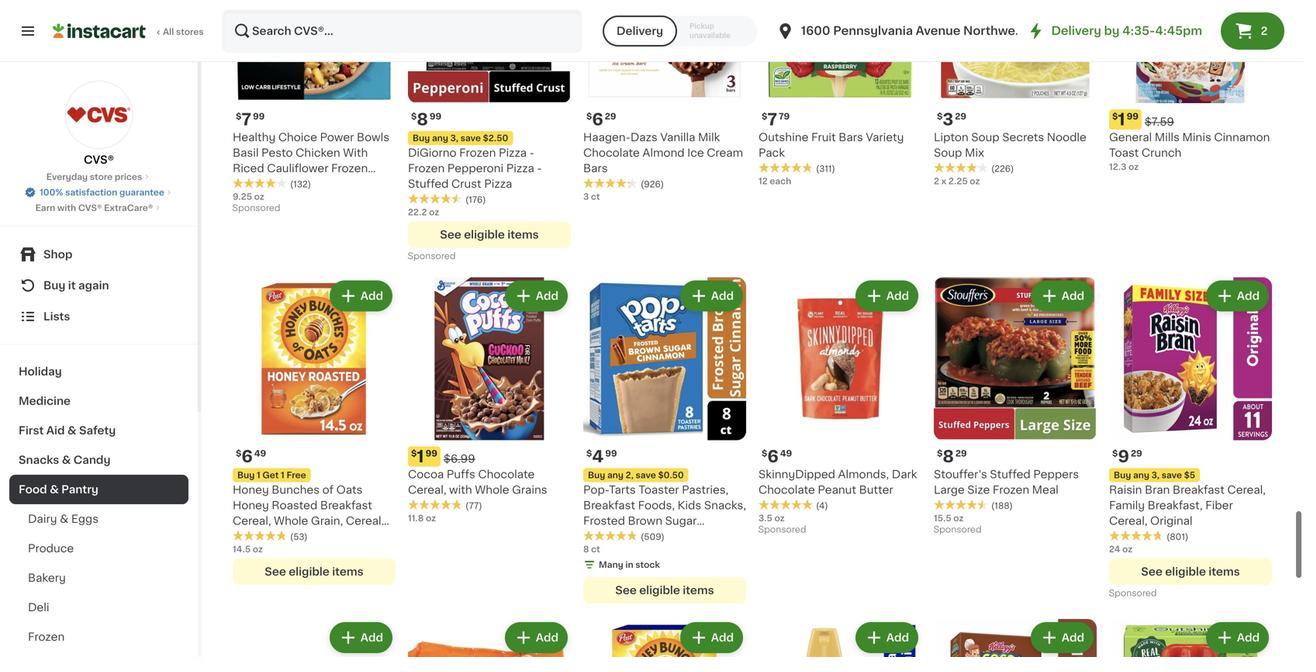 Task type: locate. For each thing, give the bounding box(es) containing it.
4:45pm
[[1156, 25, 1203, 36]]

$5
[[1185, 471, 1196, 479]]

haagen-
[[584, 132, 631, 143]]

0 vertical spatial 3,
[[451, 134, 459, 142]]

store
[[90, 173, 113, 181]]

1 vertical spatial ct
[[591, 545, 601, 554]]

& left eggs
[[60, 514, 69, 525]]

1 for free
[[257, 471, 261, 479]]

0 horizontal spatial 6
[[242, 448, 253, 465]]

frozen
[[460, 147, 496, 158], [331, 163, 368, 174], [408, 163, 445, 174], [993, 484, 1030, 495], [28, 632, 65, 643]]

0 horizontal spatial $ 6 49
[[236, 448, 266, 465]]

roasted
[[272, 500, 318, 511]]

1 $ 6 49 from the left
[[236, 448, 266, 465]]

oz
[[1129, 162, 1139, 171], [970, 177, 981, 185], [254, 192, 264, 201], [429, 208, 439, 216], [426, 514, 436, 522], [775, 514, 785, 522], [954, 514, 964, 522], [253, 545, 263, 554], [1123, 545, 1133, 554]]

0 horizontal spatial whole
[[274, 516, 308, 526]]

with right earn
[[57, 204, 76, 212]]

29 right 9
[[1131, 449, 1143, 458]]

oz right 11.8
[[426, 514, 436, 522]]

$ inside '$ 4 99'
[[587, 449, 592, 458]]

None search field
[[222, 9, 583, 53]]

1 horizontal spatial breakfast
[[584, 500, 636, 511]]

99 inside $ 7 99
[[253, 112, 265, 120]]

see eligible items button for 6
[[233, 559, 396, 585]]

3,
[[451, 134, 459, 142], [1152, 471, 1160, 479]]

puffs
[[447, 469, 476, 480]]

1 horizontal spatial $ 6 49
[[762, 448, 792, 465]]

$ up general
[[1113, 112, 1119, 120]]

cvs® down the satisfaction
[[78, 204, 102, 212]]

1 vertical spatial honey
[[233, 500, 269, 511]]

$ inside $ 8 99
[[411, 112, 417, 120]]

8
[[417, 111, 428, 127], [943, 448, 954, 465], [584, 545, 589, 554]]

2 horizontal spatial 8
[[943, 448, 954, 465]]

29 for 9
[[1131, 449, 1143, 458]]

chocolate inside haagen-dazs vanilla milk chocolate almond ice cream bars
[[584, 147, 640, 158]]

stouffer's
[[934, 469, 988, 480]]

prices
[[115, 173, 142, 181]]

soup up mix
[[972, 132, 1000, 143]]

1 vertical spatial whole
[[274, 516, 308, 526]]

minis
[[1183, 132, 1212, 143]]

2 honey from the top
[[233, 500, 269, 511]]

8 inside product "group"
[[584, 545, 589, 554]]

pastries,
[[682, 484, 729, 495]]

toast
[[1110, 147, 1139, 158]]

1 horizontal spatial whole
[[475, 484, 510, 495]]

11.8 oz
[[408, 514, 436, 522]]

$ 6 49 for buy
[[236, 448, 266, 465]]

0 horizontal spatial 3,
[[451, 134, 459, 142]]

see eligible items for 8
[[440, 229, 539, 240]]

sponsored badge image
[[233, 204, 280, 213], [408, 252, 455, 261], [759, 526, 806, 535], [934, 526, 981, 535], [1110, 589, 1157, 598]]

0 vertical spatial 2
[[1261, 26, 1268, 36]]

oz right 22.2 at the left of page
[[429, 208, 439, 216]]

99 inside $ 1 99 $7.59 general mills minis cinnamon toast crunch 12.3 oz
[[1127, 112, 1139, 120]]

1 horizontal spatial 7
[[768, 111, 778, 127]]

bars right fruit on the top right
[[839, 132, 864, 143]]

$ up raisin
[[1113, 449, 1119, 458]]

buy up the digiorno
[[413, 134, 430, 142]]

see eligible items for 6
[[265, 566, 364, 577]]

$ for buy any 2, save $0.50
[[587, 449, 592, 458]]

1 horizontal spatial 49
[[781, 449, 792, 458]]

ct down haagen-
[[591, 192, 600, 201]]

1 vertical spatial cinnamon
[[584, 531, 639, 542]]

oz inside $ 1 99 $7.59 general mills minis cinnamon toast crunch 12.3 oz
[[1129, 162, 1139, 171]]

7 up healthy on the top
[[242, 111, 251, 127]]

cereal, down family
[[1110, 516, 1148, 526]]

$ up 'stouffer's'
[[937, 449, 943, 458]]

$ 6 49 up the skinnydipped at the bottom of the page
[[762, 448, 792, 465]]

see eligible items down "(801)"
[[1142, 566, 1241, 577]]

northwest
[[964, 25, 1027, 36]]

29 up 'stouffer's'
[[956, 449, 967, 458]]

99 for general mills minis cinnamon toast crunch
[[1127, 112, 1139, 120]]

1 vertical spatial 2
[[934, 177, 940, 185]]

$6.99
[[444, 453, 475, 464]]

eligible
[[464, 229, 505, 240], [289, 566, 330, 577], [1166, 566, 1207, 577], [640, 585, 680, 596]]

breakfast up frosted
[[584, 500, 636, 511]]

see eligible items down 'stock'
[[616, 585, 715, 596]]

chocolate down the skinnydipped at the bottom of the page
[[759, 484, 816, 495]]

0 horizontal spatial cinnamon
[[584, 531, 639, 542]]

2 horizontal spatial any
[[1134, 471, 1150, 479]]

stuffed up (188) on the bottom of page
[[990, 469, 1031, 480]]

1 49 from the left
[[254, 449, 266, 458]]

1 horizontal spatial bars
[[839, 132, 864, 143]]

& left candy
[[62, 455, 71, 466]]

oz right 12.3
[[1129, 162, 1139, 171]]

oz right 3.5
[[775, 514, 785, 522]]

9.25
[[233, 192, 252, 201]]

1600 pennsylvania avenue northwest
[[801, 25, 1027, 36]]

eligible down "(801)"
[[1166, 566, 1207, 577]]

bars inside outshine fruit bars variety pack
[[839, 132, 864, 143]]

$ inside the "$ 7 79"
[[762, 112, 768, 120]]

& right the aid
[[67, 425, 76, 436]]

1 horizontal spatial save
[[636, 471, 656, 479]]

2 vertical spatial 8
[[584, 545, 589, 554]]

any left "2,"
[[608, 471, 624, 479]]

99 inside $ 8 99
[[430, 112, 442, 120]]

3, up the digiorno
[[451, 134, 459, 142]]

extracare®
[[104, 204, 153, 212]]

0 vertical spatial chocolate
[[584, 147, 640, 158]]

3, inside product "group"
[[1152, 471, 1160, 479]]

2 vertical spatial pizza
[[484, 178, 512, 189]]

(926)
[[641, 180, 664, 188]]

1 vertical spatial with
[[449, 484, 472, 495]]

0 horizontal spatial stuffed
[[408, 178, 449, 189]]

1 horizontal spatial cinnamon
[[1215, 132, 1271, 143]]

cereal, up fiber
[[1228, 484, 1266, 495]]

oz right 14.5
[[253, 545, 263, 554]]

produce link
[[9, 534, 189, 563]]

99
[[253, 112, 265, 120], [430, 112, 442, 120], [1127, 112, 1139, 120], [426, 449, 438, 458], [606, 449, 617, 458]]

1 vertical spatial soup
[[934, 147, 963, 158]]

3 ct
[[584, 192, 600, 201]]

cereal, for bran
[[1110, 516, 1148, 526]]

oz right 2.25
[[970, 177, 981, 185]]

oz for 8
[[954, 514, 964, 522]]

sponsored badge image down 15.5 oz
[[934, 526, 981, 535]]

0 vertical spatial bars
[[839, 132, 864, 143]]

0 horizontal spatial any
[[432, 134, 448, 142]]

$ inside $ 7 99
[[236, 112, 242, 120]]

eligible for 6
[[289, 566, 330, 577]]

stuffed up 22.2 oz
[[408, 178, 449, 189]]

earn with cvs® extracare®
[[35, 204, 153, 212]]

items for 8
[[508, 229, 539, 240]]

1 horizontal spatial 6
[[592, 111, 604, 127]]

see eligible items button down '(176)'
[[408, 221, 571, 248]]

0 horizontal spatial 7
[[242, 111, 251, 127]]

many in stock
[[599, 561, 660, 569]]

soup down the lipton
[[934, 147, 963, 158]]

many
[[599, 561, 624, 569]]

1 vertical spatial 3
[[584, 192, 589, 201]]

$ for outshine fruit bars variety pack
[[762, 112, 768, 120]]

0 horizontal spatial with
[[57, 204, 76, 212]]

2 horizontal spatial 6
[[768, 448, 779, 465]]

9.25 oz
[[233, 192, 264, 201]]

see eligible items button down (53)
[[233, 559, 396, 585]]

eggs
[[71, 514, 99, 525]]

delivery by 4:35-4:45pm link
[[1027, 22, 1203, 40]]

1 horizontal spatial 3
[[943, 111, 954, 127]]

sponsored badge image down 22.2 oz
[[408, 252, 455, 261]]

0 vertical spatial 8
[[417, 111, 428, 127]]

eligible for 9
[[1166, 566, 1207, 577]]

7 inside product "group"
[[242, 111, 251, 127]]

cereal, up box
[[233, 516, 271, 526]]

8 up the digiorno
[[417, 111, 428, 127]]

deli
[[28, 602, 49, 613]]

1 vertical spatial 3,
[[1152, 471, 1160, 479]]

1 horizontal spatial 2
[[1261, 26, 1268, 36]]

see
[[440, 229, 462, 240], [265, 566, 286, 577], [1142, 566, 1163, 577], [616, 585, 637, 596]]

everyday
[[46, 173, 88, 181]]

buy left get
[[237, 471, 255, 479]]

8 down frosted
[[584, 545, 589, 554]]

items for 9
[[1209, 566, 1241, 577]]

skinnydipped almonds, dark chocolate peanut butter
[[759, 469, 918, 495]]

1 horizontal spatial with
[[449, 484, 472, 495]]

$ up the skinnydipped at the bottom of the page
[[762, 449, 768, 458]]

6 up the skinnydipped at the bottom of the page
[[768, 448, 779, 465]]

99 right 4
[[606, 449, 617, 458]]

product group
[[233, 0, 396, 217], [408, 0, 571, 265], [233, 277, 396, 585], [408, 277, 571, 524], [584, 277, 747, 604], [759, 277, 922, 538], [934, 277, 1097, 538], [1110, 277, 1273, 602], [233, 619, 396, 657], [408, 619, 571, 657], [584, 619, 747, 657], [759, 619, 922, 657], [934, 619, 1097, 657], [1110, 619, 1273, 657]]

0 horizontal spatial bars
[[584, 163, 608, 174]]

0 horizontal spatial 3
[[584, 192, 589, 201]]

$ up the digiorno
[[411, 112, 417, 120]]

7
[[242, 111, 251, 127], [768, 111, 778, 127]]

see down the honey bunches of oats honey roasted breakfast cereal, whole grain, cereal box at left bottom
[[265, 566, 286, 577]]

1 vertical spatial -
[[537, 163, 542, 174]]

cereal,
[[408, 484, 447, 495], [1228, 484, 1266, 495], [233, 516, 271, 526], [1110, 516, 1148, 526]]

grain,
[[311, 516, 343, 526]]

29 inside $ 6 29
[[605, 112, 617, 120]]

$ up haagen-
[[587, 112, 592, 120]]

oz right the "9.25"
[[254, 192, 264, 201]]

see for 8
[[440, 229, 462, 240]]

foods,
[[638, 500, 675, 511]]

delivery for delivery by 4:35-4:45pm
[[1052, 25, 1102, 36]]

0 horizontal spatial chocolate
[[478, 469, 535, 480]]

99 for 7
[[253, 112, 265, 120]]

sponsored badge image down 24 oz
[[1110, 589, 1157, 598]]

1 inside $ 1 99 $6.99 cocoa puffs chocolate cereal, with whole grains
[[417, 448, 424, 465]]

$ inside $ 9 29
[[1113, 449, 1119, 458]]

crust
[[452, 178, 482, 189]]

$ inside $ 8 29
[[937, 449, 943, 458]]

1 vertical spatial bars
[[584, 163, 608, 174]]

cvs® up everyday store prices link
[[84, 154, 114, 165]]

0 vertical spatial meal
[[233, 178, 259, 189]]

2 inside button
[[1261, 26, 1268, 36]]

6 for haagen-
[[592, 111, 604, 127]]

$ for lipton soup secrets noodle soup mix
[[937, 112, 943, 120]]

frozen down with
[[331, 163, 368, 174]]

oz right 15.5
[[954, 514, 964, 522]]

0 horizontal spatial save
[[461, 134, 481, 142]]

$
[[236, 112, 242, 120], [411, 112, 417, 120], [587, 112, 592, 120], [762, 112, 768, 120], [937, 112, 943, 120], [1113, 112, 1119, 120], [236, 449, 242, 458], [411, 449, 417, 458], [587, 449, 592, 458], [762, 449, 768, 458], [937, 449, 943, 458], [1113, 449, 1119, 458]]

everyday store prices
[[46, 173, 142, 181]]

cinnamon inside $ 1 99 $7.59 general mills minis cinnamon toast crunch 12.3 oz
[[1215, 132, 1271, 143]]

0 vertical spatial honey
[[233, 484, 269, 495]]

chocolate down haagen-
[[584, 147, 640, 158]]

2 $ 6 49 from the left
[[762, 448, 792, 465]]

1 up cocoa
[[417, 448, 424, 465]]

& right food
[[50, 484, 59, 495]]

$ left 79
[[762, 112, 768, 120]]

1 vertical spatial meal
[[1033, 484, 1059, 495]]

all
[[163, 28, 174, 36]]

$ inside $ 3 29
[[937, 112, 943, 120]]

1 horizontal spatial 8
[[584, 545, 589, 554]]

see eligible items button for 8
[[408, 221, 571, 248]]

buy for 6
[[237, 471, 255, 479]]

1 vertical spatial chocolate
[[478, 469, 535, 480]]

ct up many
[[591, 545, 601, 554]]

1600 pennsylvania avenue northwest button
[[777, 9, 1027, 53]]

see eligible items button down "(801)"
[[1110, 559, 1273, 585]]

oz for 6
[[775, 514, 785, 522]]

holiday
[[19, 366, 62, 377]]

2 7 from the left
[[768, 111, 778, 127]]

sponsored badge image down 3.5 oz
[[759, 526, 806, 535]]

29 for 8
[[956, 449, 967, 458]]

size
[[968, 484, 991, 495]]

chocolate
[[584, 147, 640, 158], [478, 469, 535, 480], [759, 484, 816, 495]]

add button
[[331, 282, 391, 310], [507, 282, 567, 310], [682, 282, 742, 310], [857, 282, 917, 310], [1033, 282, 1093, 310], [1208, 282, 1268, 310], [331, 624, 391, 652], [507, 624, 567, 652], [682, 624, 742, 652], [857, 624, 917, 652], [1033, 624, 1093, 652], [1208, 624, 1268, 652]]

save
[[461, 134, 481, 142], [636, 471, 656, 479], [1162, 471, 1183, 479]]

$ up healthy on the top
[[236, 112, 242, 120]]

frozen up (188) on the bottom of page
[[993, 484, 1030, 495]]

2 horizontal spatial chocolate
[[759, 484, 816, 495]]

cereal, inside $ 1 99 $6.99 cocoa puffs chocolate cereal, with whole grains
[[408, 484, 447, 495]]

2 horizontal spatial breakfast
[[1173, 484, 1225, 495]]

0 vertical spatial ct
[[591, 192, 600, 201]]

2 horizontal spatial save
[[1162, 471, 1183, 479]]

save left $5
[[1162, 471, 1183, 479]]

6 for buy
[[242, 448, 253, 465]]

$ for skinnydipped almonds, dark chocolate peanut butter
[[762, 449, 768, 458]]

1 horizontal spatial 3,
[[1152, 471, 1160, 479]]

0 vertical spatial whole
[[475, 484, 510, 495]]

8 for stouffer's
[[943, 448, 954, 465]]

2
[[1261, 26, 1268, 36], [934, 177, 940, 185]]

$ 3 29
[[937, 111, 967, 127]]

2 x 2.25 oz
[[934, 177, 981, 185]]

99 up cocoa
[[426, 449, 438, 458]]

whole up (77)
[[475, 484, 510, 495]]

buy up raisin
[[1114, 471, 1132, 479]]

29 inside $ 3 29
[[956, 112, 967, 120]]

stuffed inside stouffer's stuffed peppers large size frozen meal
[[990, 469, 1031, 480]]

see eligible items down '(176)'
[[440, 229, 539, 240]]

1 horizontal spatial stuffed
[[990, 469, 1031, 480]]

meal inside stouffer's stuffed peppers large size frozen meal
[[1033, 484, 1059, 495]]

0 horizontal spatial 49
[[254, 449, 266, 458]]

mills
[[1155, 132, 1180, 143]]

1 horizontal spatial meal
[[1033, 484, 1059, 495]]

3.5
[[759, 514, 773, 522]]

ice
[[688, 147, 704, 158]]

2 vertical spatial chocolate
[[759, 484, 816, 495]]

0 horizontal spatial -
[[530, 147, 535, 158]]

2 49 from the left
[[781, 449, 792, 458]]

0 horizontal spatial meal
[[233, 178, 259, 189]]

honey down get
[[233, 484, 269, 495]]

29 for 3
[[956, 112, 967, 120]]

8 up 'stouffer's'
[[943, 448, 954, 465]]

cereal, inside the honey bunches of oats honey roasted breakfast cereal, whole grain, cereal box
[[233, 516, 271, 526]]

candy
[[74, 455, 111, 466]]

see for 9
[[1142, 566, 1163, 577]]

lists link
[[9, 301, 189, 332]]

breakfast down oats
[[320, 500, 372, 511]]

cereal, down cocoa
[[408, 484, 447, 495]]

pennsylvania
[[834, 25, 913, 36]]

99 inside '$ 4 99'
[[606, 449, 617, 458]]

buy up pop-
[[588, 471, 606, 479]]

1 7 from the left
[[242, 111, 251, 127]]

49 up get
[[254, 449, 266, 458]]

cauliflower
[[267, 163, 329, 174]]

almonds,
[[839, 469, 890, 480]]

99 up the buy any 3, save $2.50
[[430, 112, 442, 120]]

$ 6 29
[[587, 111, 617, 127]]

all stores link
[[53, 9, 205, 53]]

29 inside $ 8 29
[[956, 449, 967, 458]]

0 horizontal spatial delivery
[[617, 26, 664, 36]]

49 up the skinnydipped at the bottom of the page
[[781, 449, 792, 458]]

mix
[[965, 147, 985, 158]]

1 horizontal spatial chocolate
[[584, 147, 640, 158]]

$ up cocoa
[[411, 449, 417, 458]]

buy it again link
[[9, 270, 189, 301]]

7 left 79
[[768, 111, 778, 127]]

pizza
[[499, 147, 527, 158], [507, 163, 535, 174], [484, 178, 512, 189]]

sponsored badge image down 9.25 oz
[[233, 204, 280, 213]]

3 down haagen-
[[584, 192, 589, 201]]

29 inside $ 9 29
[[1131, 449, 1143, 458]]

whole down roasted
[[274, 516, 308, 526]]

delivery inside button
[[617, 26, 664, 36]]

cinnamon down frosted
[[584, 531, 639, 542]]

3, up bran
[[1152, 471, 1160, 479]]

breakfast down $5
[[1173, 484, 1225, 495]]

buy any 3, save $2.50
[[413, 134, 509, 142]]

chocolate down $1.99 original price: $6.99 element at bottom left
[[478, 469, 535, 480]]

oz for 7
[[254, 192, 264, 201]]

0 vertical spatial stuffed
[[408, 178, 449, 189]]

0 vertical spatial cinnamon
[[1215, 132, 1271, 143]]

14.5
[[233, 545, 251, 554]]

save right "2,"
[[636, 471, 656, 479]]

99 inside $ 1 99 $6.99 cocoa puffs chocolate cereal, with whole grains
[[426, 449, 438, 458]]

99 up healthy on the top
[[253, 112, 265, 120]]

see down crust
[[440, 229, 462, 240]]

sponsored badge image for 7
[[233, 204, 280, 213]]

aid
[[46, 425, 65, 436]]

0 horizontal spatial 8
[[417, 111, 428, 127]]

0 vertical spatial soup
[[972, 132, 1000, 143]]

see down many in stock
[[616, 585, 637, 596]]

99 for 8
[[430, 112, 442, 120]]

1600
[[801, 25, 831, 36]]

any
[[432, 134, 448, 142], [608, 471, 624, 479], [1134, 471, 1150, 479]]

100% satisfaction guarantee button
[[24, 183, 174, 199]]

1 horizontal spatial any
[[608, 471, 624, 479]]

food & pantry link
[[9, 475, 189, 504]]

whole inside $ 1 99 $6.99 cocoa puffs chocolate cereal, with whole grains
[[475, 484, 510, 495]]

0 horizontal spatial soup
[[934, 147, 963, 158]]

$ 9 29
[[1113, 448, 1143, 465]]

$ up the lipton
[[937, 112, 943, 120]]

9
[[1119, 448, 1130, 465]]

first aid & safety link
[[9, 416, 189, 445]]

medicine
[[19, 396, 71, 407]]

11.8
[[408, 514, 424, 522]]

1 vertical spatial 8
[[943, 448, 954, 465]]

whole
[[475, 484, 510, 495], [274, 516, 308, 526]]

$ inside $ 1 99 $7.59 general mills minis cinnamon toast crunch 12.3 oz
[[1113, 112, 1119, 120]]

$ for buy any 3, save $5
[[1113, 449, 1119, 458]]

0 horizontal spatial 2
[[934, 177, 940, 185]]

soup
[[972, 132, 1000, 143], [934, 147, 963, 158]]

oz for buy 1 get 1 free
[[253, 545, 263, 554]]

get
[[263, 471, 279, 479]]

any up the digiorno
[[432, 134, 448, 142]]

haagen-dazs vanilla milk chocolate almond ice cream bars
[[584, 132, 743, 174]]

medicine link
[[9, 386, 189, 416]]

ct for buy any 2, save $0.50
[[591, 545, 601, 554]]

1 left get
[[257, 471, 261, 479]]

$ inside $ 6 29
[[587, 112, 592, 120]]

almond
[[643, 147, 685, 158]]

0 vertical spatial with
[[57, 204, 76, 212]]

1 inside $ 1 99 $7.59 general mills minis cinnamon toast crunch 12.3 oz
[[1119, 111, 1126, 127]]

0 vertical spatial 3
[[943, 111, 954, 127]]

1 honey from the top
[[233, 484, 269, 495]]

1 horizontal spatial delivery
[[1052, 25, 1102, 36]]

dairy & eggs
[[28, 514, 99, 525]]

see eligible items button for 4
[[584, 577, 747, 604]]

eligible down 'stock'
[[640, 585, 680, 596]]

1 vertical spatial stuffed
[[990, 469, 1031, 480]]

99 up general
[[1127, 112, 1139, 120]]

see eligible items button
[[408, 221, 571, 248], [233, 559, 396, 585], [1110, 559, 1273, 585], [584, 577, 747, 604]]

honey
[[233, 484, 269, 495], [233, 500, 269, 511]]

0 horizontal spatial breakfast
[[320, 500, 372, 511]]

meal up 9.25 oz
[[233, 178, 259, 189]]

bars up 3 ct
[[584, 163, 608, 174]]

$ up "buy 1 get 1 free"
[[236, 449, 242, 458]]



Task type: describe. For each thing, give the bounding box(es) containing it.
$ 4 99
[[587, 448, 617, 465]]

noodle
[[1048, 132, 1087, 143]]

digiorno
[[408, 147, 457, 158]]

frozen down the digiorno
[[408, 163, 445, 174]]

snacks & candy link
[[9, 445, 189, 475]]

secrets
[[1003, 132, 1045, 143]]

Search field
[[224, 11, 581, 51]]

stock
[[636, 561, 660, 569]]

items for 4
[[683, 585, 715, 596]]

1 right get
[[281, 471, 285, 479]]

79
[[779, 112, 790, 120]]

cvs® logo image
[[65, 81, 133, 149]]

chicken
[[296, 147, 340, 158]]

frozen up pepperoni
[[460, 147, 496, 158]]

& for candy
[[62, 455, 71, 466]]

1 for cocoa
[[417, 448, 424, 465]]

product group containing 4
[[584, 277, 747, 604]]

0 vertical spatial -
[[530, 147, 535, 158]]

see eligible items for 4
[[616, 585, 715, 596]]

1 horizontal spatial -
[[537, 163, 542, 174]]

(77)
[[466, 502, 482, 510]]

(188)
[[992, 502, 1013, 510]]

product group containing 9
[[1110, 277, 1273, 602]]

2 for 2 x 2.25 oz
[[934, 177, 940, 185]]

$ for buy any 3, save $2.50
[[411, 112, 417, 120]]

crunch
[[1142, 147, 1182, 158]]

0 vertical spatial pizza
[[499, 147, 527, 158]]

7 for outshine
[[768, 111, 778, 127]]

see eligible items button for 9
[[1110, 559, 1273, 585]]

buy any 2, save $0.50
[[588, 471, 684, 479]]

whole inside the honey bunches of oats honey roasted breakfast cereal, whole grain, cereal box
[[274, 516, 308, 526]]

dazs
[[631, 132, 658, 143]]

basil
[[233, 147, 259, 158]]

free
[[287, 471, 306, 479]]

dark
[[892, 469, 918, 480]]

save for 4
[[636, 471, 656, 479]]

peanut
[[818, 484, 857, 495]]

1 vertical spatial cvs®
[[78, 204, 102, 212]]

service type group
[[603, 16, 758, 47]]

buy for 4
[[588, 471, 606, 479]]

cream
[[707, 147, 743, 158]]

cereal, for bunches
[[233, 516, 271, 526]]

$ for healthy choice power bowls basil pesto chicken with riced cauliflower frozen meal
[[236, 112, 242, 120]]

2 for 2
[[1261, 26, 1268, 36]]

7 for healthy
[[242, 111, 251, 127]]

eligible for 4
[[640, 585, 680, 596]]

guarantee
[[119, 188, 164, 197]]

lists
[[43, 311, 70, 322]]

$1.99 original price: $7.59 element
[[1110, 109, 1273, 129]]

pesto
[[262, 147, 293, 158]]

see for 4
[[616, 585, 637, 596]]

oz for buy any 3, save $5
[[1123, 545, 1133, 554]]

(509)
[[641, 533, 665, 541]]

cinnamon inside pop-tarts toaster pastries, breakfast foods, kids snacks, frosted brown sugar cinnamon
[[584, 531, 639, 542]]

$ 6 49 for skinnydipped
[[762, 448, 792, 465]]

outshine fruit bars variety pack
[[759, 132, 904, 158]]

4:35-
[[1123, 25, 1156, 36]]

tarts
[[609, 484, 636, 495]]

22.2
[[408, 208, 427, 216]]

15.5
[[934, 514, 952, 522]]

fiber
[[1206, 500, 1234, 511]]

14.5 oz
[[233, 545, 263, 554]]

product group containing 7
[[233, 0, 396, 217]]

any for 9
[[1134, 471, 1150, 479]]

skinnydipped
[[759, 469, 836, 480]]

save for 8
[[461, 134, 481, 142]]

stuffed inside digiorno frozen pizza - frozen pepperoni pizza - stuffed crust pizza
[[408, 178, 449, 189]]

pop-
[[584, 484, 609, 495]]

3, for 8
[[451, 134, 459, 142]]

$ for buy 1 get 1 free
[[236, 449, 242, 458]]

6 for skinnydipped
[[768, 448, 779, 465]]

fruit
[[812, 132, 836, 143]]

original
[[1151, 516, 1193, 526]]

stores
[[176, 28, 204, 36]]

food
[[19, 484, 47, 495]]

99 for 4
[[606, 449, 617, 458]]

see for 6
[[265, 566, 286, 577]]

breakfast inside pop-tarts toaster pastries, breakfast foods, kids snacks, frosted brown sugar cinnamon
[[584, 500, 636, 511]]

$ 8 29
[[937, 448, 967, 465]]

of
[[323, 484, 334, 495]]

x
[[942, 177, 947, 185]]

bakery
[[28, 573, 66, 584]]

12
[[759, 177, 768, 185]]

again
[[78, 280, 109, 291]]

milk
[[698, 132, 720, 143]]

chocolate inside $ 1 99 $6.99 cocoa puffs chocolate cereal, with whole grains
[[478, 469, 535, 480]]

snacks,
[[705, 500, 747, 511]]

1 for general
[[1119, 111, 1126, 127]]

meal inside healthy choice power bowls basil pesto chicken with riced cauliflower frozen meal
[[233, 178, 259, 189]]

eligible for 8
[[464, 229, 505, 240]]

12 each
[[759, 177, 792, 185]]

digiorno frozen pizza - frozen pepperoni pizza - stuffed crust pizza
[[408, 147, 542, 189]]

product group containing 1
[[408, 277, 571, 524]]

earn with cvs® extracare® link
[[35, 202, 162, 214]]

(132)
[[290, 180, 311, 188]]

healthy
[[233, 132, 276, 143]]

frosted
[[584, 516, 625, 526]]

oz for $6.99
[[426, 514, 436, 522]]

with
[[343, 147, 368, 158]]

frozen inside healthy choice power bowls basil pesto chicken with riced cauliflower frozen meal
[[331, 163, 368, 174]]

safety
[[79, 425, 116, 436]]

49 for skinnydipped
[[781, 449, 792, 458]]

& for pantry
[[50, 484, 59, 495]]

pantry
[[61, 484, 98, 495]]

delivery for delivery
[[617, 26, 664, 36]]

any for 8
[[432, 134, 448, 142]]

3, for 9
[[1152, 471, 1160, 479]]

$ for haagen-dazs vanilla milk chocolate almond ice cream bars
[[587, 112, 592, 120]]

1 vertical spatial pizza
[[507, 163, 535, 174]]

frozen down deli on the bottom left of the page
[[28, 632, 65, 643]]

12.3
[[1110, 162, 1127, 171]]

cocoa
[[408, 469, 444, 480]]

bars inside haagen-dazs vanilla milk chocolate almond ice cream bars
[[584, 163, 608, 174]]

food & pantry
[[19, 484, 98, 495]]

toaster
[[639, 484, 679, 495]]

$1.99 original price: $6.99 element
[[408, 446, 571, 467]]

24 oz
[[1110, 545, 1133, 554]]

breakfast inside the honey bunches of oats honey roasted breakfast cereal, whole grain, cereal box
[[320, 500, 372, 511]]

$ inside $ 1 99 $6.99 cocoa puffs chocolate cereal, with whole grains
[[411, 449, 417, 458]]

3.5 oz
[[759, 514, 785, 522]]

peppers
[[1034, 469, 1080, 480]]

outshine
[[759, 132, 809, 143]]

24
[[1110, 545, 1121, 554]]

buy for 9
[[1114, 471, 1132, 479]]

items for 6
[[332, 566, 364, 577]]

earn
[[35, 204, 55, 212]]

healthy choice power bowls basil pesto chicken with riced cauliflower frozen meal
[[233, 132, 390, 189]]

lipton
[[934, 132, 969, 143]]

$ for stouffer's stuffed peppers large size frozen meal
[[937, 449, 943, 458]]

8 for buy
[[417, 111, 428, 127]]

box
[[233, 531, 254, 542]]

buy left it
[[43, 280, 65, 291]]

bowls
[[357, 132, 390, 143]]

& for eggs
[[60, 514, 69, 525]]

holiday link
[[9, 357, 189, 386]]

4
[[592, 448, 604, 465]]

instacart logo image
[[53, 22, 146, 40]]

chocolate inside skinnydipped almonds, dark chocolate peanut butter
[[759, 484, 816, 495]]

save for 9
[[1162, 471, 1183, 479]]

avenue
[[916, 25, 961, 36]]

0 vertical spatial cvs®
[[84, 154, 114, 165]]

shop
[[43, 249, 72, 260]]

1 horizontal spatial soup
[[972, 132, 1000, 143]]

everyday store prices link
[[46, 171, 152, 183]]

cereal, for 1
[[408, 484, 447, 495]]

with inside $ 1 99 $6.99 cocoa puffs chocolate cereal, with whole grains
[[449, 484, 472, 495]]

any for 4
[[608, 471, 624, 479]]

large
[[934, 484, 965, 495]]

snacks
[[19, 455, 59, 466]]

frozen inside stouffer's stuffed peppers large size frozen meal
[[993, 484, 1030, 495]]

see eligible items for 9
[[1142, 566, 1241, 577]]

49 for buy
[[254, 449, 266, 458]]

sponsored badge image for 8
[[934, 526, 981, 535]]

sponsored badge image for 6
[[759, 526, 806, 535]]

$7.59
[[1145, 116, 1175, 127]]

dairy
[[28, 514, 57, 525]]

breakfast inside raisin bran breakfast cereal, family breakfast, fiber cereal, original
[[1173, 484, 1225, 495]]

buy for 8
[[413, 134, 430, 142]]

$2.50
[[483, 134, 509, 142]]

29 for 6
[[605, 112, 617, 120]]

$ 1 99 $7.59 general mills minis cinnamon toast crunch 12.3 oz
[[1110, 111, 1271, 171]]

ct for 6
[[591, 192, 600, 201]]

by
[[1105, 25, 1120, 36]]

oz for buy any 3, save $2.50
[[429, 208, 439, 216]]



Task type: vqa. For each thing, say whether or not it's contained in the screenshot.


